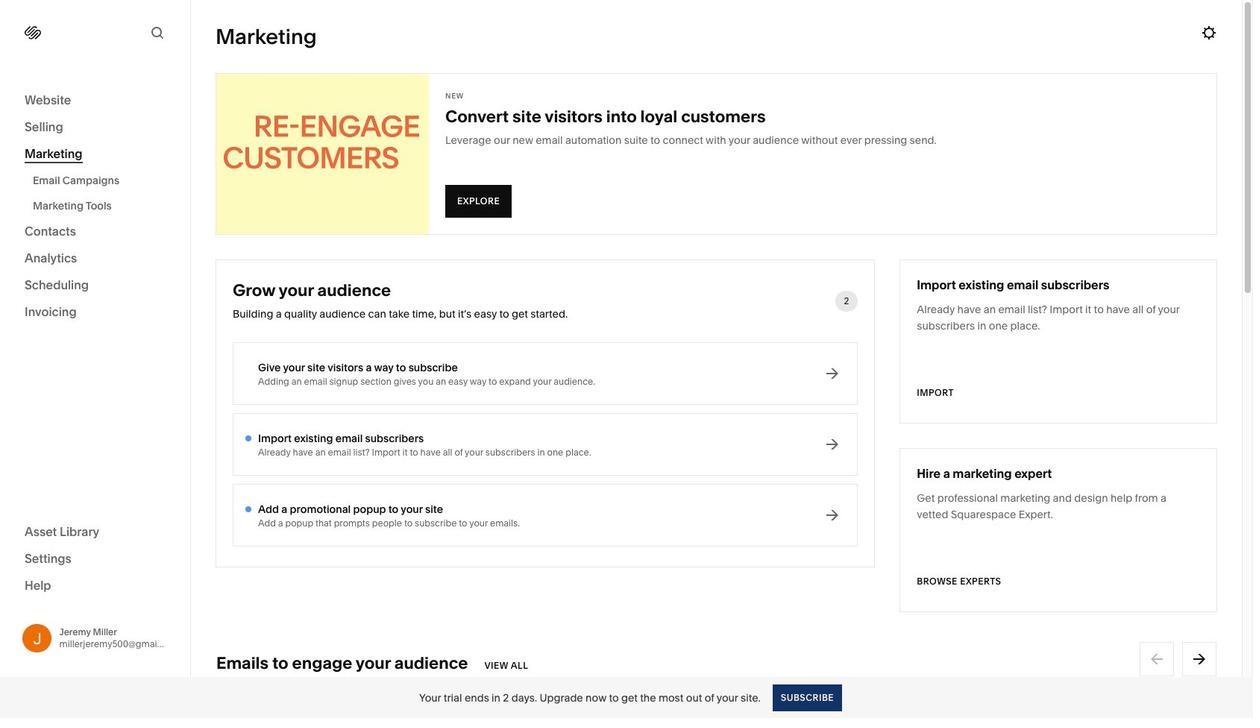 Task type: vqa. For each thing, say whether or not it's contained in the screenshot.
logo squarespace
yes



Task type: locate. For each thing, give the bounding box(es) containing it.
logo squarespace image
[[25, 25, 41, 41]]

search image
[[149, 25, 166, 41]]



